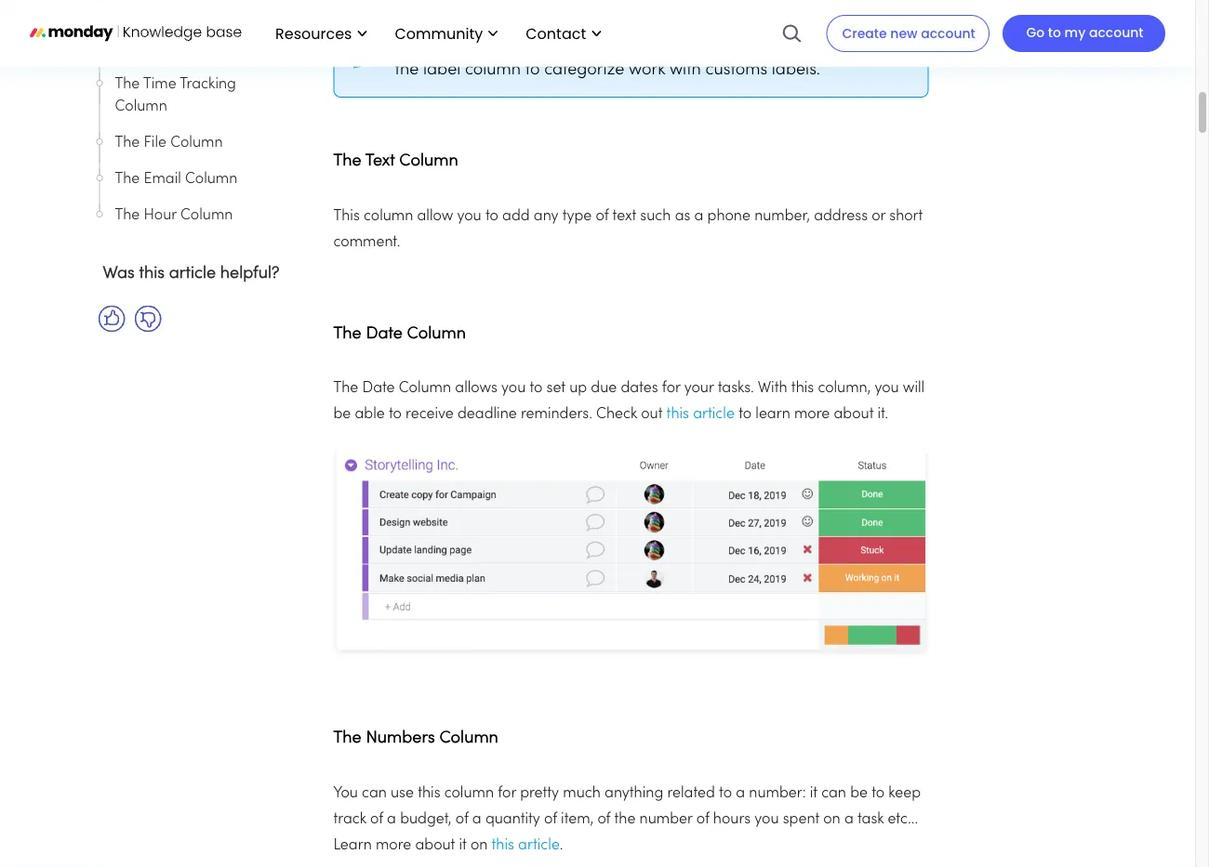 Task type: describe. For each thing, give the bounding box(es) containing it.
set inside the date column allows you to set up due dates for your tasks. with this column, you will be able to receive deadline reminders. check out
[[547, 382, 566, 396]]

a left task
[[845, 814, 854, 828]]

create new account link
[[827, 15, 990, 52]]

of left item,
[[544, 814, 557, 828]]

tasks
[[853, 36, 891, 52]]

as
[[675, 210, 691, 224]]

receive
[[406, 409, 454, 422]]

the hour column
[[115, 209, 233, 223]]

of right 'budget,'
[[456, 814, 469, 828]]

with
[[758, 382, 788, 396]]

was
[[103, 267, 135, 282]]

email
[[144, 173, 181, 187]]

allow
[[417, 210, 453, 224]]

any
[[534, 210, 559, 224]]

the for the text column
[[334, 154, 362, 170]]

was this article helpful?
[[103, 267, 279, 282]]

you inside you can use this column for pretty much anything related to a number: it can be to keep track of a budget, of a quantity of item, of the number of hours you spent on a task etc... learn more about it on
[[755, 814, 779, 828]]

priorities
[[760, 36, 825, 52]]

able
[[355, 409, 385, 422]]

0 horizontal spatial the
[[395, 62, 419, 78]]

1 horizontal spatial it
[[810, 788, 818, 802]]

pretty
[[520, 788, 559, 802]]

of right item,
[[598, 814, 611, 828]]

the for the time tracking column
[[115, 78, 140, 92]]

0 horizontal spatial article
[[169, 267, 216, 282]]

2 horizontal spatial can
[[822, 788, 847, 802]]

resources
[[275, 23, 352, 44]]

due
[[591, 382, 617, 396]]

this inside the date column allows you to set up due dates for your tasks. with this column, you will be able to receive deadline reminders. check out
[[791, 382, 814, 396]]

spent
[[783, 814, 820, 828]]

out
[[641, 409, 663, 422]]

of right track
[[370, 814, 383, 828]]

monday.com logo image
[[30, 14, 242, 53]]

this article to learn more about it.
[[667, 409, 892, 422]]

the for the date column allows you to set up due dates for your tasks. with this column, you will be able to receive deadline reminders. check out
[[334, 382, 358, 396]]

helpful?
[[220, 267, 279, 282]]

add
[[502, 210, 530, 224]]

column for the numbers column
[[440, 732, 498, 748]]

my
[[1065, 23, 1086, 41]]

much
[[563, 788, 601, 802]]

the text column
[[334, 154, 458, 170]]

can for also
[[471, 36, 499, 52]]

column inside the time tracking column
[[115, 100, 167, 114]]

comment.
[[334, 236, 400, 250]]

such
[[640, 210, 671, 224]]

up
[[570, 382, 587, 396]]

you for you can use this column for pretty much anything related to a number: it can be to keep track of a budget, of a quantity of item, of the number of hours you spent on a task etc... learn more about it on
[[334, 788, 358, 802]]

labels.
[[772, 62, 821, 78]]

column for the file column
[[170, 137, 223, 151]]

the hour column link
[[115, 205, 288, 227]]

of down 'related' at the right of page
[[697, 814, 709, 828]]

to inside this column allow you to add any type of text such as a phone number, address or short comment.
[[486, 210, 499, 224]]

check
[[596, 409, 637, 422]]

column,
[[818, 382, 871, 396]]

you up it.
[[875, 382, 899, 396]]

you can also use the priority column to set priorities on tasks or the label column to categorize work with customs labels.
[[395, 36, 911, 78]]

text
[[365, 154, 395, 170]]

1 horizontal spatial account
[[1089, 23, 1144, 41]]

this inside you can use this column for pretty much anything related to a number: it can be to keep track of a budget, of a quantity of item, of the number of hours you spent on a task etc... learn more about it on
[[418, 788, 441, 802]]

or inside you can also use the priority column to set priorities on tasks or the label column to categorize work with customs labels.
[[895, 36, 911, 52]]

categorize
[[544, 62, 624, 78]]

learn
[[756, 409, 791, 422]]

go to my account link
[[1003, 15, 1166, 52]]

address
[[814, 210, 868, 224]]

this article link for out
[[667, 409, 735, 422]]

short
[[890, 210, 923, 224]]

to up reminders.
[[530, 382, 543, 396]]

quantity
[[485, 814, 540, 828]]

a up hours
[[736, 788, 745, 802]]

the email column
[[115, 173, 238, 187]]

deadline
[[458, 409, 517, 422]]

the time tracking column
[[115, 78, 236, 114]]

item,
[[561, 814, 594, 828]]

new
[[891, 24, 918, 42]]

main element
[[257, 0, 1166, 67]]

can for use
[[362, 788, 387, 802]]

the file column link
[[115, 133, 288, 155]]

column inside the last updated column
[[115, 42, 167, 56]]

customs
[[706, 62, 768, 78]]

the date column
[[334, 327, 466, 342]]

date for the date column allows you to set up due dates for your tasks. with this column, you will be able to receive deadline reminders. check out
[[362, 382, 395, 396]]

2 vertical spatial on
[[471, 840, 488, 854]]

task
[[858, 814, 884, 828]]

also
[[503, 36, 534, 52]]

use inside you can use this column for pretty much anything related to a number: it can be to keep track of a budget, of a quantity of item, of the number of hours you spent on a task etc... learn more about it on
[[391, 788, 414, 802]]

more inside you can use this column for pretty much anything related to a number: it can be to keep track of a budget, of a quantity of item, of the number of hours you spent on a task etc... learn more about it on
[[376, 840, 411, 854]]

it.
[[878, 409, 889, 422]]

you up deadline in the left top of the page
[[501, 382, 526, 396]]

allows
[[455, 382, 498, 396]]

the for the last updated column
[[115, 20, 140, 33]]

note:
[[395, 36, 439, 52]]

set inside you can also use the priority column to set priorities on tasks or the label column to categorize work with customs labels.
[[734, 36, 756, 52]]

you for you can also use the priority column to set priorities on tasks or the label column to categorize work with customs labels.
[[439, 36, 466, 52]]

etc...
[[888, 814, 918, 828]]

the for the file column
[[115, 137, 140, 151]]

this down quantity
[[492, 840, 514, 854]]

create new account
[[842, 24, 976, 42]]

track
[[334, 814, 366, 828]]

column for the hour column
[[181, 209, 233, 223]]

to down the tasks.
[[739, 409, 752, 422]]

number
[[640, 814, 693, 828]]

to up "customs"
[[715, 36, 730, 52]]

be inside the date column allows you to set up due dates for your tasks. with this column, you will be able to receive deadline reminders. check out
[[334, 409, 351, 422]]

hour
[[144, 209, 177, 223]]

you inside this column allow you to add any type of text such as a phone number, address or short comment.
[[457, 210, 482, 224]]

will
[[903, 382, 925, 396]]

priority
[[597, 36, 651, 52]]

contact
[[526, 23, 586, 44]]

of inside this column allow you to add any type of text such as a phone number, address or short comment.
[[596, 210, 609, 224]]

this
[[334, 210, 360, 224]]

this article .
[[492, 840, 563, 854]]

time
[[143, 78, 176, 92]]

to down also
[[525, 62, 540, 78]]

with
[[670, 62, 701, 78]]

the last updated column
[[115, 20, 234, 56]]

the inside you can use this column for pretty much anything related to a number: it can be to keep track of a budget, of a quantity of item, of the number of hours you spent on a task etc... learn more about it on
[[614, 814, 636, 828]]

related
[[667, 788, 715, 802]]

this column allow you to add any type of text such as a phone number, address or short comment.
[[334, 210, 923, 250]]

the for the email column
[[115, 173, 140, 187]]

file
[[144, 137, 166, 151]]

the email column link
[[115, 169, 288, 191]]



Task type: locate. For each thing, give the bounding box(es) containing it.
column right numbers
[[440, 732, 498, 748]]

1 vertical spatial date
[[362, 382, 395, 396]]

be left able
[[334, 409, 351, 422]]

reminders.
[[521, 409, 592, 422]]

number,
[[755, 210, 810, 224]]

number:
[[749, 788, 806, 802]]

0 vertical spatial more
[[794, 409, 830, 422]]

this article link down quantity
[[492, 840, 560, 854]]

0 horizontal spatial use
[[391, 788, 414, 802]]

0 vertical spatial date
[[366, 327, 403, 342]]

or left short
[[872, 210, 886, 224]]

0 vertical spatial it
[[810, 788, 818, 802]]

set left "up"
[[547, 382, 566, 396]]

be up task
[[850, 788, 868, 802]]

2 vertical spatial the
[[614, 814, 636, 828]]

1 horizontal spatial you
[[439, 36, 466, 52]]

the inside the last updated column
[[115, 20, 140, 33]]

use inside you can also use the priority column to set priorities on tasks or the label column to categorize work with customs labels.
[[538, 36, 565, 52]]

0 horizontal spatial it
[[459, 840, 467, 854]]

0 vertical spatial the
[[569, 36, 593, 52]]

1 horizontal spatial the
[[569, 36, 593, 52]]

go
[[1027, 23, 1045, 41]]

0 vertical spatial on
[[830, 36, 849, 52]]

work
[[629, 62, 665, 78]]

be
[[334, 409, 351, 422], [850, 788, 868, 802]]

on
[[830, 36, 849, 52], [824, 814, 841, 828], [471, 840, 488, 854]]

0 vertical spatial use
[[538, 36, 565, 52]]

list containing resources
[[257, 0, 611, 67]]

to left add on the top
[[486, 210, 499, 224]]

hours
[[713, 814, 751, 828]]

0 horizontal spatial more
[[376, 840, 411, 854]]

about down 'budget,'
[[415, 840, 455, 854]]

article down quantity
[[518, 840, 560, 854]]

2 vertical spatial article
[[518, 840, 560, 854]]

to right the go
[[1048, 23, 1061, 41]]

0 horizontal spatial set
[[547, 382, 566, 396]]

0 horizontal spatial be
[[334, 409, 351, 422]]

anything
[[605, 788, 664, 802]]

a
[[694, 210, 704, 224], [736, 788, 745, 802], [387, 814, 396, 828], [472, 814, 482, 828], [845, 814, 854, 828]]

the inside the time tracking column
[[115, 78, 140, 92]]

column for the text column
[[399, 154, 458, 170]]

on right spent
[[824, 814, 841, 828]]

a left 'budget,'
[[387, 814, 396, 828]]

1 vertical spatial more
[[376, 840, 411, 854]]

the down the note:
[[395, 62, 419, 78]]

be inside you can use this column for pretty much anything related to a number: it can be to keep track of a budget, of a quantity of item, of the number of hours you spent on a task etc... learn more about it on
[[850, 788, 868, 802]]

article for you can use this column for pretty much anything related to a number: it can be to keep track of a budget, of a quantity of item, of the number of hours you spent on a task etc... learn more about it on
[[518, 840, 560, 854]]

of
[[596, 210, 609, 224], [370, 814, 383, 828], [456, 814, 469, 828], [544, 814, 557, 828], [598, 814, 611, 828], [697, 814, 709, 828]]

date
[[366, 327, 403, 342], [362, 382, 395, 396]]

this right out
[[667, 409, 689, 422]]

column up 'budget,'
[[444, 788, 494, 802]]

set
[[734, 36, 756, 52], [547, 382, 566, 396]]

0 horizontal spatial can
[[362, 788, 387, 802]]

column up allows
[[407, 327, 466, 342]]

the file column
[[115, 137, 223, 151]]

1 horizontal spatial this article link
[[667, 409, 735, 422]]

column
[[655, 36, 711, 52], [465, 62, 521, 78], [364, 210, 413, 224], [444, 788, 494, 802]]

you up track
[[334, 788, 358, 802]]

learn
[[334, 840, 372, 854]]

dates
[[621, 382, 658, 396]]

2 horizontal spatial article
[[693, 409, 735, 422]]

1 horizontal spatial can
[[471, 36, 499, 52]]

use right also
[[538, 36, 565, 52]]

on inside you can also use the priority column to set priorities on tasks or the label column to categorize work with customs labels.
[[830, 36, 849, 52]]

you right allow
[[457, 210, 482, 224]]

about down column,
[[834, 409, 874, 422]]

1 horizontal spatial or
[[895, 36, 911, 52]]

you up label on the top
[[439, 36, 466, 52]]

date.png image
[[334, 443, 929, 661]]

type
[[563, 210, 592, 224]]

column inside you can use this column for pretty much anything related to a number: it can be to keep track of a budget, of a quantity of item, of the number of hours you spent on a task etc... learn more about it on
[[444, 788, 494, 802]]

go to my account
[[1027, 23, 1144, 41]]

2 horizontal spatial the
[[614, 814, 636, 828]]

1 vertical spatial you
[[334, 788, 358, 802]]

column for the date column
[[407, 327, 466, 342]]

the numbers column link
[[334, 722, 498, 751]]

0 vertical spatial this article link
[[667, 409, 735, 422]]

your
[[684, 382, 714, 396]]

to inside main element
[[1048, 23, 1061, 41]]

budget,
[[400, 814, 452, 828]]

for up quantity
[[498, 788, 516, 802]]

to up hours
[[719, 788, 732, 802]]

this article link
[[667, 409, 735, 422], [492, 840, 560, 854]]

more
[[794, 409, 830, 422], [376, 840, 411, 854]]

updated
[[174, 20, 234, 33]]

to right able
[[389, 409, 402, 422]]

for inside the date column allows you to set up due dates for your tasks. with this column, you will be able to receive deadline reminders. check out
[[662, 382, 681, 396]]

0 horizontal spatial for
[[498, 788, 516, 802]]

1 vertical spatial about
[[415, 840, 455, 854]]

1 vertical spatial it
[[459, 840, 467, 854]]

0 horizontal spatial or
[[872, 210, 886, 224]]

contact link
[[517, 17, 611, 49]]

can
[[471, 36, 499, 52], [362, 788, 387, 802], [822, 788, 847, 802]]

text
[[613, 210, 636, 224]]

1 vertical spatial this article link
[[492, 840, 560, 854]]

0 horizontal spatial about
[[415, 840, 455, 854]]

can right number:
[[822, 788, 847, 802]]

community
[[395, 23, 483, 44]]

the last updated column link
[[115, 15, 288, 60]]

1 vertical spatial the
[[395, 62, 419, 78]]

a left quantity
[[472, 814, 482, 828]]

1 horizontal spatial for
[[662, 382, 681, 396]]

or right tasks
[[895, 36, 911, 52]]

column up the email column link
[[170, 137, 223, 151]]

this article link down your in the top of the page
[[667, 409, 735, 422]]

date inside the date column allows you to set up due dates for your tasks. with this column, you will be able to receive deadline reminders. check out
[[362, 382, 395, 396]]

the for the hour column
[[115, 209, 140, 223]]

this article link for of
[[492, 840, 560, 854]]

1 vertical spatial be
[[850, 788, 868, 802]]

1 horizontal spatial more
[[794, 409, 830, 422]]

you can use this column for pretty much anything related to a number: it can be to keep track of a budget, of a quantity of item, of the number of hours you spent on a task etc... learn more about it on
[[334, 788, 921, 854]]

0 vertical spatial or
[[895, 36, 911, 52]]

account
[[1089, 23, 1144, 41], [921, 24, 976, 42]]

can inside you can also use the priority column to set priorities on tasks or the label column to categorize work with customs labels.
[[471, 36, 499, 52]]

column down "time"
[[115, 100, 167, 114]]

resources link
[[266, 17, 376, 49]]

you inside you can also use the priority column to set priorities on tasks or the label column to categorize work with customs labels.
[[439, 36, 466, 52]]

1 vertical spatial article
[[693, 409, 735, 422]]

0 vertical spatial be
[[334, 409, 351, 422]]

or
[[895, 36, 911, 52], [872, 210, 886, 224]]

or inside this column allow you to add any type of text such as a phone number, address or short comment.
[[872, 210, 886, 224]]

the up categorize
[[569, 36, 593, 52]]

1 vertical spatial use
[[391, 788, 414, 802]]

0 horizontal spatial you
[[334, 788, 358, 802]]

article left the helpful?
[[169, 267, 216, 282]]

the down anything in the right of the page
[[614, 814, 636, 828]]

column right text
[[399, 154, 458, 170]]

list
[[257, 0, 611, 67]]

column inside the date column allows you to set up due dates for your tasks. with this column, you will be able to receive deadline reminders. check out
[[399, 382, 451, 396]]

0 horizontal spatial this article link
[[492, 840, 560, 854]]

article down your in the top of the page
[[693, 409, 735, 422]]

for left your in the top of the page
[[662, 382, 681, 396]]

column up comment.
[[364, 210, 413, 224]]

on down quantity
[[471, 840, 488, 854]]

column inside this column allow you to add any type of text such as a phone number, address or short comment.
[[364, 210, 413, 224]]

a inside this column allow you to add any type of text such as a phone number, address or short comment.
[[694, 210, 704, 224]]

account right new
[[921, 24, 976, 42]]

to
[[1048, 23, 1061, 41], [715, 36, 730, 52], [525, 62, 540, 78], [486, 210, 499, 224], [530, 382, 543, 396], [389, 409, 402, 422], [739, 409, 752, 422], [719, 788, 732, 802], [872, 788, 885, 802]]

for
[[662, 382, 681, 396], [498, 788, 516, 802]]

of left text
[[596, 210, 609, 224]]

use up 'budget,'
[[391, 788, 414, 802]]

this up 'budget,'
[[418, 788, 441, 802]]

0 horizontal spatial account
[[921, 24, 976, 42]]

the date column allows you to set up due dates for your tasks. with this column, you will be able to receive deadline reminders. check out
[[334, 382, 925, 422]]

0 vertical spatial about
[[834, 409, 874, 422]]

last
[[144, 20, 170, 33]]

column up 'receive'
[[399, 382, 451, 396]]

the numbers column
[[334, 732, 498, 748]]

about inside you can use this column for pretty much anything related to a number: it can be to keep track of a budget, of a quantity of item, of the number of hours you spent on a task etc... learn more about it on
[[415, 840, 455, 854]]

it up spent
[[810, 788, 818, 802]]

search logo image
[[782, 0, 802, 67]]

a right the as on the right
[[694, 210, 704, 224]]

column down the file column link
[[185, 173, 238, 187]]

1 horizontal spatial use
[[538, 36, 565, 52]]

phone
[[708, 210, 751, 224]]

article for the date column allows you to set up due dates for your tasks. with this column, you will be able to receive deadline reminders. check out
[[693, 409, 735, 422]]

1 vertical spatial for
[[498, 788, 516, 802]]

0 vertical spatial for
[[662, 382, 681, 396]]

column down the last
[[115, 42, 167, 56]]

the inside the date column allows you to set up due dates for your tasks. with this column, you will be able to receive deadline reminders. check out
[[334, 382, 358, 396]]

1 vertical spatial or
[[872, 210, 886, 224]]

1 horizontal spatial article
[[518, 840, 560, 854]]

for inside you can use this column for pretty much anything related to a number: it can be to keep track of a budget, of a quantity of item, of the number of hours you spent on a task etc... learn more about it on
[[498, 788, 516, 802]]

numbers
[[366, 732, 435, 748]]

tracking
[[180, 78, 236, 92]]

0 vertical spatial you
[[439, 36, 466, 52]]

date for the date column
[[366, 327, 403, 342]]

1 horizontal spatial be
[[850, 788, 868, 802]]

0 vertical spatial set
[[734, 36, 756, 52]]

to left keep
[[872, 788, 885, 802]]

you down number:
[[755, 814, 779, 828]]

can left also
[[471, 36, 499, 52]]

the for the numbers column
[[334, 732, 362, 748]]

the time tracking column link
[[115, 74, 288, 119]]

1 horizontal spatial set
[[734, 36, 756, 52]]

column for the date column allows you to set up due dates for your tasks. with this column, you will be able to receive deadline reminders. check out
[[399, 382, 451, 396]]

tasks.
[[718, 382, 754, 396]]

you inside you can use this column for pretty much anything related to a number: it can be to keep track of a budget, of a quantity of item, of the number of hours you spent on a task etc... learn more about it on
[[334, 788, 358, 802]]

column for the email column
[[185, 173, 238, 187]]

column down the email column link
[[181, 209, 233, 223]]

1 vertical spatial on
[[824, 814, 841, 828]]

.
[[560, 840, 563, 854]]

keep
[[889, 788, 921, 802]]

the for the date column
[[334, 327, 362, 342]]

you
[[457, 210, 482, 224], [501, 382, 526, 396], [875, 382, 899, 396], [755, 814, 779, 828]]

this right with
[[791, 382, 814, 396]]

it left this article .
[[459, 840, 467, 854]]

label
[[423, 62, 461, 78]]

0 vertical spatial article
[[169, 267, 216, 282]]

create
[[842, 24, 887, 42]]

this right was
[[139, 267, 165, 282]]

account right 'my'
[[1089, 23, 1144, 41]]

set up "customs"
[[734, 36, 756, 52]]

column up with
[[655, 36, 711, 52]]

can up track
[[362, 788, 387, 802]]

on left tasks
[[830, 36, 849, 52]]

1 horizontal spatial about
[[834, 409, 874, 422]]

column down also
[[465, 62, 521, 78]]

column
[[115, 42, 167, 56], [115, 100, 167, 114], [170, 137, 223, 151], [399, 154, 458, 170], [185, 173, 238, 187], [181, 209, 233, 223], [407, 327, 466, 342], [399, 382, 451, 396], [440, 732, 498, 748]]

community link
[[386, 17, 507, 49]]

1 vertical spatial set
[[547, 382, 566, 396]]



Task type: vqa. For each thing, say whether or not it's contained in the screenshot.
'can' in the on each of your boards, you can choose which ones you want to display in your widget for each connected board. In the below example, we selected the ones titled "Status" from both of our connected boards.
no



